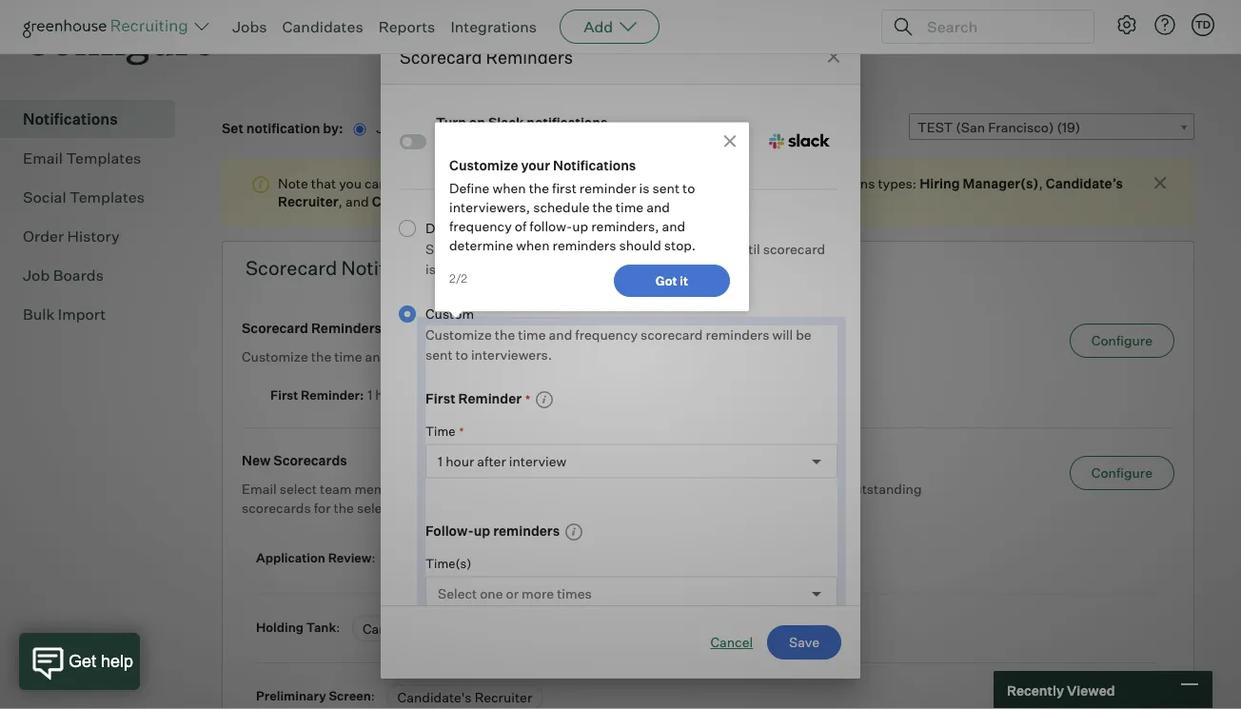 Task type: locate. For each thing, give the bounding box(es) containing it.
recently viewed
[[1007, 682, 1116, 699]]

1 horizontal spatial be
[[796, 327, 812, 343]]

scorecard reminders down scorecard notifications on the top left of the page
[[242, 320, 382, 337]]

when for new
[[417, 481, 450, 498]]

scorecard right the until
[[763, 241, 826, 258]]

in
[[526, 152, 537, 169]]

0 horizontal spatial a
[[453, 481, 460, 498]]

0 vertical spatial configure button
[[1070, 324, 1175, 358]]

time
[[426, 423, 456, 438]]

outstanding
[[847, 481, 922, 498]]

hour up submitted.
[[465, 241, 494, 258]]

1 vertical spatial notifications
[[798, 175, 875, 192]]

sent
[[590, 133, 617, 149], [653, 180, 680, 197], [426, 347, 453, 363], [640, 349, 667, 365]]

up down new
[[474, 522, 491, 539]]

jobs link
[[232, 17, 267, 36]]

candidate's down (19)
[[1046, 175, 1124, 192]]

, down test (san francisco) (19) link
[[1039, 175, 1043, 192]]

order history
[[23, 227, 120, 246]]

scorecards
[[274, 452, 347, 469]]

candidate's recruiter
[[278, 175, 1124, 210]]

0 horizontal spatial will
[[518, 133, 539, 149]]

: inside first reminder : 1 hour after interview
[[360, 388, 364, 403]]

1 vertical spatial will
[[773, 327, 793, 343]]

email for select
[[242, 481, 277, 498]]

1 horizontal spatial after
[[497, 241, 526, 258]]

interview down follow-
[[529, 241, 586, 258]]

notifications inside turn on slack notifications notifications will only be sent if recipient has enabled slack in their account settings
[[527, 114, 608, 131]]

members
[[355, 481, 414, 498]]

candidate's down now
[[372, 193, 449, 210]]

is right roles
[[639, 180, 650, 197]]

email inside customization option group
[[474, 220, 509, 237]]

scorecard reminders
[[400, 46, 573, 68], [242, 320, 382, 337]]

email up social at the left top of the page
[[23, 149, 63, 168]]

frequency for customize the time and frequency scorecard reminders will be sent to interviewers.
[[575, 327, 638, 343]]

1 horizontal spatial a
[[667, 481, 674, 498]]

customize for customize the time and frequency that scorecard reminders are sent to interviewers.
[[242, 349, 308, 365]]

frequency for customize the time and frequency that scorecard reminders are sent to interviewers.
[[392, 349, 454, 365]]

first up new scorecards
[[270, 388, 298, 403]]

will inside turn on slack notifications notifications will only be sent if recipient has enabled slack in their account settings
[[518, 133, 539, 149]]

email select team members when a new scorecard is submitted with a summary of submitted and outstanding scorecards for the selected stage.
[[242, 481, 922, 517]]

the inside 'customize the time and frequency scorecard reminders will be sent to interviewers.'
[[495, 327, 515, 343]]

0 vertical spatial scorecard reminders
[[400, 46, 573, 68]]

Search text field
[[923, 13, 1077, 40]]

templates
[[66, 149, 141, 168], [70, 188, 145, 207]]

0 vertical spatial be
[[571, 133, 587, 149]]

interviewers. inside 'customize the time and frequency scorecard reminders will be sent to interviewers.'
[[471, 347, 552, 363]]

interview up time at bottom
[[439, 387, 496, 403]]

after inside sent 1 hour after interview for 10 business days or until scorecard is submitted.
[[497, 241, 526, 258]]

the left selected
[[334, 500, 354, 517]]

time up reminders,
[[616, 199, 644, 216]]

sent for the
[[653, 180, 680, 197]]

hiring
[[920, 175, 960, 192]]

frequency inside 'customize the time and frequency scorecard reminders will be sent to interviewers.'
[[575, 327, 638, 343]]

first
[[552, 180, 577, 197]]

notifications
[[527, 114, 608, 131], [798, 175, 875, 192]]

user
[[440, 120, 469, 137]]

templates for social templates
[[70, 188, 145, 207]]

is up subsequent notification(s) sent in the business days following the interview. element
[[557, 481, 567, 498]]

2 horizontal spatial time
[[616, 199, 644, 216]]

reminder for first reminder
[[459, 390, 522, 407]]

reminders left are
[[550, 349, 614, 365]]

as
[[635, 175, 650, 192]]

tank
[[306, 620, 336, 635]]

1 horizontal spatial notifications
[[798, 175, 875, 192]]

1 vertical spatial up
[[474, 522, 491, 539]]

0 horizontal spatial of
[[515, 218, 527, 235]]

to for reminder
[[683, 180, 695, 197]]

to inside 'customize the time and frequency scorecard reminders will be sent to interviewers.'
[[456, 347, 468, 363]]

recently
[[1007, 682, 1065, 699]]

2 vertical spatial email
[[242, 481, 277, 498]]

2 configure button from the top
[[1070, 456, 1175, 491]]

is inside email select team members when a new scorecard is submitted with a summary of submitted and outstanding scorecards for the selected stage.
[[557, 481, 567, 498]]

slack up following
[[489, 152, 523, 169]]

candidate's right 'tank' at the bottom left of page
[[363, 621, 437, 637]]

0 vertical spatial of
[[515, 218, 527, 235]]

scorecard
[[763, 241, 826, 258], [641, 327, 703, 343], [485, 349, 547, 365], [492, 481, 554, 498]]

1 horizontal spatial submitted
[[753, 481, 817, 498]]

email up determine
[[474, 220, 509, 237]]

screen
[[329, 689, 371, 704]]

up
[[573, 218, 589, 235], [474, 522, 491, 539]]

1 vertical spatial time
[[518, 327, 546, 343]]

after up time at bottom
[[407, 387, 436, 403]]

first for first reminder : 1 hour after interview
[[270, 388, 298, 403]]

templates for email templates
[[66, 149, 141, 168]]

0 vertical spatial scorecard
[[400, 46, 482, 68]]

notifications up reminder
[[553, 157, 636, 173]]

customize inside 'customize the time and frequency scorecard reminders will be sent to interviewers.'
[[426, 327, 492, 343]]

reminder
[[512, 220, 572, 237], [301, 388, 360, 403], [459, 390, 522, 407]]

0 vertical spatial notifications
[[527, 114, 608, 131]]

frequency up are
[[575, 327, 638, 343]]

customization option group
[[389, 218, 838, 654]]

with
[[637, 481, 664, 498]]

to inside customize your notifications define when the first reminder is sent to interviewers, schedule the time and frequency of follow-up reminders, and determine when reminders should stop.
[[683, 180, 695, 197]]

scorecard down got it
[[641, 327, 703, 343]]

job boards link
[[23, 264, 168, 287]]

follow-
[[530, 218, 573, 235]]

1 vertical spatial scorecard reminders
[[242, 320, 382, 337]]

frequency down custom
[[392, 349, 454, 365]]

0 horizontal spatial after
[[407, 387, 436, 403]]

templates down email templates link
[[70, 188, 145, 207]]

1 horizontal spatial will
[[773, 327, 793, 343]]

for left 10
[[589, 241, 606, 258]]

when inside email select team members when a new scorecard is submitted with a summary of submitted and outstanding scorecards for the selected stage.
[[417, 481, 450, 498]]

first up time at bottom
[[426, 390, 456, 407]]

1 vertical spatial 1
[[368, 387, 373, 403]]

interviewers.
[[471, 347, 552, 363], [685, 349, 766, 365]]

0 vertical spatial is
[[639, 180, 650, 197]]

team up the learn more. 'link'
[[567, 175, 599, 192]]

1 vertical spatial configure button
[[1070, 456, 1175, 491]]

td
[[1196, 18, 1211, 31]]

0 vertical spatial for
[[589, 241, 606, 258]]

2 vertical spatial candidate's
[[398, 690, 472, 706]]

and up stop.
[[662, 218, 686, 235]]

customize the time and frequency scorecard reminders will be sent to interviewers.
[[426, 327, 812, 363]]

and down the you
[[346, 193, 369, 210]]

the up customize the time and frequency that scorecard reminders are sent to interviewers.
[[495, 327, 515, 343]]

is
[[639, 180, 650, 197], [426, 261, 436, 278], [557, 481, 567, 498]]

reminders down scorecard notifications on the top left of the page
[[311, 320, 382, 337]]

default email reminder
[[426, 220, 572, 237]]

candidate's right the screen
[[398, 690, 472, 706]]

0 horizontal spatial for
[[314, 500, 331, 517]]

0 vertical spatial hour
[[465, 241, 494, 258]]

that up first reminder
[[457, 349, 482, 365]]

0 horizontal spatial ,
[[339, 193, 343, 210]]

jobs
[[232, 17, 267, 36]]

sent right as on the top
[[653, 180, 680, 197]]

1 horizontal spatial scorecard reminders
[[400, 46, 573, 68]]

turn
[[436, 114, 466, 131]]

reminders left subsequent notification(s) sent in the business days following the interview. icon
[[493, 522, 560, 539]]

1 horizontal spatial time
[[518, 327, 546, 343]]

hour left first reminder
[[375, 387, 404, 403]]

by:
[[323, 120, 343, 137]]

frequency up determine
[[449, 218, 512, 235]]

notifications down "on"
[[436, 133, 515, 149]]

reminders
[[486, 46, 573, 68], [311, 320, 382, 337]]

test (san francisco) (19)
[[918, 119, 1081, 136]]

0 vertical spatial after
[[497, 241, 526, 258]]

to down custom
[[456, 347, 468, 363]]

configure image
[[1116, 13, 1139, 36]]

that left the you
[[311, 175, 336, 192]]

is for reminder
[[639, 180, 650, 197]]

to right recipients
[[718, 175, 730, 192]]

templates up 'social templates' link
[[66, 149, 141, 168]]

2 vertical spatial customize
[[242, 349, 308, 365]]

2 down determine
[[461, 271, 468, 285]]

you
[[339, 175, 362, 192]]

0 vertical spatial time
[[616, 199, 644, 216]]

candidate's for holding tank :
[[363, 621, 437, 637]]

1 horizontal spatial team
[[567, 175, 599, 192]]

slack right "on"
[[488, 114, 524, 131]]

0 horizontal spatial notifications
[[527, 114, 608, 131]]

: for preliminary screen :
[[371, 689, 375, 704]]

2 horizontal spatial is
[[639, 180, 650, 197]]

first inside customization option group
[[426, 390, 456, 407]]

(19)
[[1057, 119, 1081, 136]]

hour
[[465, 241, 494, 258], [375, 387, 404, 403]]

interviewers. for customize the time and frequency scorecard reminders will be sent to interviewers.
[[471, 347, 552, 363]]

when left . on the left
[[493, 180, 526, 197]]

0 horizontal spatial scorecard reminders
[[242, 320, 382, 337]]

1 vertical spatial slack
[[489, 152, 523, 169]]

0 vertical spatial customize
[[449, 157, 518, 173]]

job up bulk
[[23, 266, 50, 285]]

reminder down customize the time and frequency that scorecard reminders are sent to interviewers.
[[459, 390, 522, 407]]

recruiter for application review :
[[475, 552, 533, 568]]

0 horizontal spatial is
[[426, 261, 436, 278]]

notifications left the types:
[[798, 175, 875, 192]]

first reminder
[[426, 390, 522, 407]]

0 vertical spatial slack
[[488, 114, 524, 131]]

scorecard inside dialog
[[400, 46, 482, 68]]

email inside email select team members when a new scorecard is submitted with a summary of submitted and outstanding scorecards for the selected stage.
[[242, 481, 277, 498]]

team inside email select team members when a new scorecard is submitted with a summary of submitted and outstanding scorecards for the selected stage.
[[320, 481, 352, 498]]

more.
[[576, 193, 612, 210]]

coordinator
[[452, 193, 530, 210]]

, down the you
[[339, 193, 343, 210]]

when up stage. at the bottom left of page
[[417, 481, 450, 498]]

2 / 2
[[449, 271, 468, 285]]

0 vertical spatial ,
[[1039, 175, 1043, 192]]

business
[[626, 241, 682, 258]]

interviewers. up notification sent on the same day of the interview element
[[471, 347, 552, 363]]

0 vertical spatial email
[[23, 149, 63, 168]]

after down default email reminder
[[497, 241, 526, 258]]

0 vertical spatial interview
[[529, 241, 586, 258]]

1 vertical spatial scorecard
[[246, 256, 337, 280]]

customize inside customize your notifications define when the first reminder is sent to interviewers, schedule the time and frequency of follow-up reminders, and determine when reminders should stop.
[[449, 157, 518, 173]]

it
[[680, 273, 689, 289]]

candidate's down follow-
[[398, 552, 473, 568]]

greenhouse recruiting image
[[23, 15, 194, 38]]

1 horizontal spatial reminders
[[486, 46, 573, 68]]

and left outstanding
[[820, 481, 844, 498]]

1 vertical spatial after
[[407, 387, 436, 403]]

email up scorecards
[[242, 481, 277, 498]]

reminder up scorecards
[[301, 388, 360, 403]]

to right are
[[670, 349, 682, 365]]

time up first reminder : 1 hour after interview
[[334, 349, 362, 365]]

0 vertical spatial templates
[[66, 149, 141, 168]]

new
[[463, 481, 489, 498]]

1 vertical spatial frequency
[[575, 327, 638, 343]]

td button
[[1188, 10, 1219, 40]]

0 horizontal spatial be
[[571, 133, 587, 149]]

and up customize the time and frequency that scorecard reminders are sent to interviewers.
[[549, 327, 573, 343]]

1 vertical spatial hour
[[375, 387, 404, 403]]

to right as on the top
[[683, 180, 695, 197]]

bulk
[[23, 305, 55, 324]]

submitted left with
[[570, 481, 634, 498]]

hour inside sent 1 hour after interview for 10 business days or until scorecard is submitted.
[[465, 241, 494, 258]]

reminder for first reminder : 1 hour after interview
[[301, 388, 360, 403]]

1 horizontal spatial up
[[573, 218, 589, 235]]

1 horizontal spatial email
[[242, 481, 277, 498]]

1 horizontal spatial job
[[377, 120, 403, 137]]

0 horizontal spatial email
[[23, 149, 63, 168]]

sent up account
[[590, 133, 617, 149]]

select
[[280, 481, 317, 498]]

0 vertical spatial candidate's recruiter
[[398, 552, 533, 568]]

time up customize the time and frequency that scorecard reminders are sent to interviewers.
[[518, 327, 546, 343]]

0 horizontal spatial interviewers.
[[471, 347, 552, 363]]

0 horizontal spatial submitted
[[570, 481, 634, 498]]

scorecard reminders down integrations link
[[400, 46, 573, 68]]

job right job option on the left of page
[[377, 120, 403, 137]]

1 horizontal spatial 1
[[458, 241, 462, 258]]

scorecard
[[400, 46, 482, 68], [246, 256, 337, 280], [242, 320, 309, 337]]

settings
[[627, 152, 680, 169]]

first
[[270, 388, 298, 403], [426, 390, 456, 407]]

notifications left /
[[341, 256, 455, 280]]

subsequent notification(s) sent in the business days following the interview. image
[[565, 523, 584, 542]]

:
[[360, 388, 364, 403], [372, 551, 376, 566], [336, 620, 340, 635], [371, 689, 375, 704]]

note
[[278, 175, 308, 192]]

up inside customize your notifications define when the first reminder is sent to interviewers, schedule the time and frequency of follow-up reminders, and determine when reminders should stop.
[[573, 218, 589, 235]]

0 horizontal spatial 2
[[449, 271, 456, 285]]

should
[[619, 237, 662, 254]]

0 vertical spatial reminders
[[486, 46, 573, 68]]

of left follow-
[[515, 218, 527, 235]]

team right select
[[320, 481, 352, 498]]

notifications up only at the top of the page
[[527, 114, 608, 131]]

got
[[656, 273, 678, 289]]

0 horizontal spatial team
[[320, 481, 352, 498]]

1 horizontal spatial 2
[[461, 271, 468, 285]]

notifications
[[23, 110, 118, 129], [436, 133, 515, 149], [553, 157, 636, 173], [341, 256, 455, 280]]

when down follow-
[[516, 237, 550, 254]]

sent right are
[[640, 349, 667, 365]]

1 vertical spatial be
[[796, 327, 812, 343]]

stop.
[[664, 237, 696, 254]]

is for scorecard
[[557, 481, 567, 498]]

0 vertical spatial up
[[573, 218, 589, 235]]

sent inside customize your notifications define when the first reminder is sent to interviewers, schedule the time and frequency of follow-up reminders, and determine when reminders should stop.
[[653, 180, 680, 197]]

1 vertical spatial email
[[474, 220, 509, 237]]

reminders down follow-
[[553, 237, 617, 254]]

be
[[571, 133, 587, 149], [796, 327, 812, 343]]

1 vertical spatial candidate's
[[363, 621, 437, 637]]

sent inside 'customize the time and frequency scorecard reminders will be sent to interviewers.'
[[426, 347, 453, 363]]

sent down custom
[[426, 347, 453, 363]]

holding
[[256, 620, 304, 635]]

when
[[493, 180, 526, 197], [516, 237, 550, 254], [417, 481, 450, 498]]

after
[[497, 241, 526, 258], [407, 387, 436, 403]]

reminders down integrations
[[486, 46, 573, 68]]

add
[[584, 17, 613, 36]]

: for application review :
[[372, 551, 376, 566]]

1 vertical spatial candidate's recruiter
[[363, 621, 498, 637]]

0 horizontal spatial time
[[334, 349, 362, 365]]

first inside first reminder : 1 hour after interview
[[270, 388, 298, 403]]

1 configure button from the top
[[1070, 324, 1175, 358]]

1 vertical spatial configure
[[1092, 332, 1153, 349]]

when for first
[[493, 180, 526, 197]]

application
[[256, 551, 326, 566]]

0 horizontal spatial job
[[23, 266, 50, 285]]

1 horizontal spatial first
[[426, 390, 456, 407]]

1 vertical spatial reminders
[[311, 320, 382, 337]]

scorecard inside sent 1 hour after interview for 10 business days or until scorecard is submitted.
[[763, 241, 826, 258]]

0 vertical spatial candidate's
[[398, 552, 473, 568]]

is down sent
[[426, 261, 436, 278]]

2 vertical spatial configure
[[1092, 465, 1153, 482]]

: for holding tank :
[[336, 620, 340, 635]]

1 vertical spatial of
[[739, 481, 751, 498]]

a left new
[[453, 481, 460, 498]]

customize for customize your notifications define when the first reminder is sent to interviewers, schedule the time and frequency of follow-up reminders, and determine when reminders should stop.
[[449, 157, 518, 173]]

bulk import link
[[23, 303, 168, 326]]

customize for customize the time and frequency scorecard reminders will be sent to interviewers.
[[426, 327, 492, 343]]

0 vertical spatial when
[[493, 180, 526, 197]]

0 vertical spatial job
[[377, 120, 403, 137]]

candidate's for preliminary screen :
[[398, 690, 472, 706]]

follow-up reminders
[[426, 522, 560, 539]]

a right with
[[667, 481, 674, 498]]

will
[[518, 133, 539, 149], [773, 327, 793, 343]]

frequency inside customize your notifications define when the first reminder is sent to interviewers, schedule the time and frequency of follow-up reminders, and determine when reminders should stop.
[[449, 218, 512, 235]]

0 vertical spatial 1
[[458, 241, 462, 258]]

and
[[346, 193, 369, 210], [647, 199, 670, 216], [662, 218, 686, 235], [549, 327, 573, 343], [365, 349, 389, 365], [820, 481, 844, 498]]

scorecard right new
[[492, 481, 554, 498]]

submitted right summary
[[753, 481, 817, 498]]

interview
[[529, 241, 586, 258], [439, 387, 496, 403]]

notifications up email templates
[[23, 110, 118, 129]]

0 horizontal spatial hour
[[375, 387, 404, 403]]

job
[[377, 120, 403, 137], [23, 266, 50, 285]]

reminder inside first reminder : 1 hour after interview
[[301, 388, 360, 403]]

for down select
[[314, 500, 331, 517]]

candidate's recruiter for application review :
[[398, 552, 533, 568]]

1 horizontal spatial for
[[589, 241, 606, 258]]

of right summary
[[739, 481, 751, 498]]

1 vertical spatial interview
[[439, 387, 496, 403]]

job inside job boards "link"
[[23, 266, 50, 285]]

2 submitted from the left
[[753, 481, 817, 498]]

1 horizontal spatial hour
[[465, 241, 494, 258]]

time inside 'customize the time and frequency scorecard reminders will be sent to interviewers.'
[[518, 327, 546, 343]]

notification sent on the same day of the interview image
[[535, 390, 554, 409]]

1 horizontal spatial candidate's
[[1046, 175, 1124, 192]]

2 down sent
[[449, 271, 456, 285]]

2 vertical spatial is
[[557, 481, 567, 498]]

to for will
[[456, 347, 468, 363]]

scorecard for 1
[[400, 46, 482, 68]]

1 vertical spatial ,
[[339, 193, 343, 210]]

2 2 from the left
[[461, 271, 468, 285]]

interviewers. down it
[[685, 349, 766, 365]]

reminders down got it button
[[706, 327, 770, 343]]

time for scorecard
[[518, 327, 546, 343]]

is inside customize your notifications define when the first reminder is sent to interviewers, schedule the time and frequency of follow-up reminders, and determine when reminders should stop.
[[639, 180, 650, 197]]

2 horizontal spatial email
[[474, 220, 509, 237]]

time inside customize your notifications define when the first reminder is sent to interviewers, schedule the time and frequency of follow-up reminders, and determine when reminders should stop.
[[616, 199, 644, 216]]

for inside email select team members when a new scorecard is submitted with a summary of submitted and outstanding scorecards for the selected stage.
[[314, 500, 331, 517]]

up down the learn more. 'link'
[[573, 218, 589, 235]]



Task type: vqa. For each thing, say whether or not it's contained in the screenshot.
right be
yes



Task type: describe. For each thing, give the bounding box(es) containing it.
types:
[[878, 175, 917, 192]]

scorecard reminders inside dialog
[[400, 46, 573, 68]]

has
[[688, 133, 711, 149]]

scorecard for scorecards
[[246, 256, 337, 280]]

sent inside turn on slack notifications notifications will only be sent if recipient has enabled slack in their account settings
[[590, 133, 617, 149]]

test (san francisco) (19) link
[[909, 113, 1195, 141]]

to for reminders
[[670, 349, 682, 365]]

scorecard inside email select team members when a new scorecard is submitted with a summary of submitted and outstanding scorecards for the selected stage.
[[492, 481, 554, 498]]

viewed
[[1067, 682, 1116, 699]]

the down reminder
[[593, 199, 613, 216]]

, and candidate's coordinator . learn more.
[[339, 193, 612, 210]]

following
[[469, 175, 525, 192]]

job boards
[[23, 266, 104, 285]]

0 horizontal spatial candidate's
[[372, 193, 449, 210]]

of inside customize your notifications define when the first reminder is sent to interviewers, schedule the time and frequency of follow-up reminders, and determine when reminders should stop.
[[515, 218, 527, 235]]

add button
[[560, 10, 660, 44]]

follow-
[[426, 522, 474, 539]]

sent for scorecard
[[426, 347, 453, 363]]

be inside turn on slack notifications notifications will only be sent if recipient has enabled slack in their account settings
[[571, 133, 587, 149]]

are
[[617, 349, 637, 365]]

test
[[918, 119, 953, 136]]

reminders inside customize your notifications define when the first reminder is sent to interviewers, schedule the time and frequency of follow-up reminders, and determine when reminders should stop.
[[553, 237, 617, 254]]

custom
[[426, 306, 474, 322]]

.
[[530, 193, 534, 210]]

1 horizontal spatial ,
[[1039, 175, 1043, 192]]

order history link
[[23, 225, 168, 248]]

turn on slack notifications notifications will only be sent if recipient has enabled slack in their account settings
[[436, 114, 711, 169]]

their
[[540, 152, 569, 169]]

the inside email select team members when a new scorecard is submitted with a summary of submitted and outstanding scorecards for the selected stage.
[[334, 500, 354, 517]]

interviewers. for customize the time and frequency that scorecard reminders are sent to interviewers.
[[685, 349, 766, 365]]

if
[[620, 133, 627, 149]]

candidate's recruiter for holding tank :
[[363, 621, 498, 637]]

email templates link
[[23, 147, 168, 170]]

candidate's inside candidate's recruiter
[[1046, 175, 1124, 192]]

customize the time and frequency that scorecard reminders are sent to interviewers.
[[242, 349, 766, 365]]

your
[[521, 157, 550, 173]]

got it button
[[614, 265, 730, 297]]

subsequent notification(s) sent in the business days following the interview. element
[[560, 521, 584, 542]]

2 vertical spatial scorecard
[[242, 320, 309, 337]]

notifications inside customize your notifications define when the first reminder is sent to interviewers, schedule the time and frequency of follow-up reminders, and determine when reminders should stop.
[[553, 157, 636, 173]]

job for job boards
[[23, 266, 50, 285]]

holding tank :
[[256, 620, 343, 635]]

recruiter inside candidate's recruiter
[[278, 193, 339, 210]]

recipients
[[653, 175, 715, 192]]

save button
[[768, 626, 842, 660]]

boards
[[53, 266, 104, 285]]

1 2 from the left
[[449, 271, 456, 285]]

social
[[23, 188, 66, 207]]

the up first reminder : 1 hour after interview
[[311, 349, 332, 365]]

0 vertical spatial configure
[[23, 10, 214, 67]]

order
[[23, 227, 64, 246]]

candidate's recruiter for preliminary screen :
[[398, 690, 533, 706]]

configure button for customize the time and frequency that scorecard reminders are sent to interviewers.
[[1070, 324, 1175, 358]]

candidates
[[282, 17, 363, 36]]

on
[[469, 114, 486, 131]]

will inside 'customize the time and frequency scorecard reminders will be sent to interviewers.'
[[773, 327, 793, 343]]

0 horizontal spatial interview
[[439, 387, 496, 403]]

scorecard inside 'customize the time and frequency scorecard reminders will be sent to interviewers.'
[[641, 327, 703, 343]]

1 horizontal spatial that
[[457, 349, 482, 365]]

social templates
[[23, 188, 145, 207]]

time for that
[[334, 349, 362, 365]]

reminders inside 'customize the time and frequency scorecard reminders will be sent to interviewers.'
[[706, 327, 770, 343]]

recruiter for preliminary screen :
[[475, 690, 533, 706]]

set
[[222, 120, 244, 137]]

1 inside sent 1 hour after interview for 10 business days or until scorecard is submitted.
[[458, 241, 462, 258]]

submitted.
[[439, 261, 507, 278]]

or
[[717, 241, 730, 258]]

notification sent on the same day of the interview element
[[531, 389, 554, 409]]

manager(s)
[[963, 175, 1039, 192]]

summary
[[677, 481, 736, 498]]

customize your notifications define when the first reminder is sent to interviewers, schedule the time and frequency of follow-up reminders, and determine when reminders should stop.
[[449, 157, 696, 254]]

learn
[[537, 193, 573, 210]]

social templates link
[[23, 186, 168, 209]]

the down the "your"
[[529, 180, 549, 197]]

0 horizontal spatial 1
[[368, 387, 373, 403]]

learn more. link
[[537, 193, 612, 210]]

of inside email select team members when a new scorecard is submitted with a summary of submitted and outstanding scorecards for the selected stage.
[[739, 481, 751, 498]]

0 vertical spatial that
[[311, 175, 336, 192]]

email templates
[[23, 149, 141, 168]]

reminders inside dialog
[[486, 46, 573, 68]]

/
[[456, 271, 461, 285]]

and inside email select team members when a new scorecard is submitted with a summary of submitted and outstanding scorecards for the selected stage.
[[820, 481, 844, 498]]

for inside sent 1 hour after interview for 10 business days or until scorecard is submitted.
[[589, 241, 606, 258]]

and down note that you can now add the following hiring team roles as recipients to additional notifications types: hiring manager(s) ,
[[647, 199, 670, 216]]

1 submitted from the left
[[570, 481, 634, 498]]

configure button for email select team members when a new scorecard is submitted with a summary of submitted and outstanding scorecards for the selected stage.
[[1070, 456, 1175, 491]]

recruiter for holding tank :
[[440, 621, 498, 637]]

reminder down . on the left
[[512, 220, 572, 237]]

be inside 'customize the time and frequency scorecard reminders will be sent to interviewers.'
[[796, 327, 812, 343]]

hiring
[[528, 175, 564, 192]]

scorecards
[[242, 500, 311, 517]]

integrations link
[[451, 17, 537, 36]]

notifications link
[[23, 108, 168, 131]]

import
[[58, 305, 106, 324]]

up inside customization option group
[[474, 522, 491, 539]]

days
[[684, 241, 714, 258]]

preliminary
[[256, 689, 326, 704]]

reports
[[379, 17, 436, 36]]

now
[[390, 175, 416, 192]]

history
[[67, 227, 120, 246]]

cancel
[[711, 634, 753, 651]]

sent for that
[[640, 349, 667, 365]]

cancel link
[[711, 633, 753, 652]]

email for templates
[[23, 149, 63, 168]]

new
[[242, 452, 271, 469]]

reminders,
[[592, 218, 659, 235]]

configure for email select team members when a new scorecard is submitted with a summary of submitted and outstanding scorecards for the selected stage.
[[1092, 465, 1153, 482]]

preliminary screen :
[[256, 689, 378, 704]]

first reminder : 1 hour after interview
[[270, 387, 496, 403]]

new scorecards
[[242, 452, 347, 469]]

scorecard up notification sent on the same day of the interview element
[[485, 349, 547, 365]]

sent
[[426, 241, 455, 258]]

interviewers,
[[449, 199, 531, 216]]

bulk import
[[23, 305, 106, 324]]

configure for customize the time and frequency that scorecard reminders are sent to interviewers.
[[1092, 332, 1153, 349]]

0 vertical spatial team
[[567, 175, 599, 192]]

the down the enabled
[[446, 175, 466, 192]]

Job radio
[[354, 123, 366, 136]]

francisco)
[[989, 119, 1054, 136]]

additional
[[733, 175, 795, 192]]

(san
[[956, 119, 986, 136]]

candidate's for application review :
[[398, 552, 473, 568]]

add
[[419, 175, 443, 192]]

and up first reminder : 1 hour after interview
[[365, 349, 389, 365]]

review
[[328, 551, 372, 566]]

0 horizontal spatial reminders
[[311, 320, 382, 337]]

stage.
[[413, 500, 452, 517]]

only
[[542, 133, 568, 149]]

notifications inside turn on slack notifications notifications will only be sent if recipient has enabled slack in their account settings
[[436, 133, 515, 149]]

scorecard notifications
[[246, 256, 455, 280]]

first for first reminder
[[426, 390, 456, 407]]

integrations
[[451, 17, 537, 36]]

User radio
[[417, 123, 430, 136]]

job for job
[[377, 120, 403, 137]]

: for first reminder : 1 hour after interview
[[360, 388, 364, 403]]

enabled
[[436, 152, 486, 169]]

interview inside sent 1 hour after interview for 10 business days or until scorecard is submitted.
[[529, 241, 586, 258]]

and inside 'customize the time and frequency scorecard reminders will be sent to interviewers.'
[[549, 327, 573, 343]]

is inside sent 1 hour after interview for 10 business days or until scorecard is submitted.
[[426, 261, 436, 278]]

scorecard reminders dialog
[[381, 30, 861, 679]]

got it
[[656, 273, 689, 289]]

1 vertical spatial when
[[516, 237, 550, 254]]

2 a from the left
[[667, 481, 674, 498]]

1 a from the left
[[453, 481, 460, 498]]



